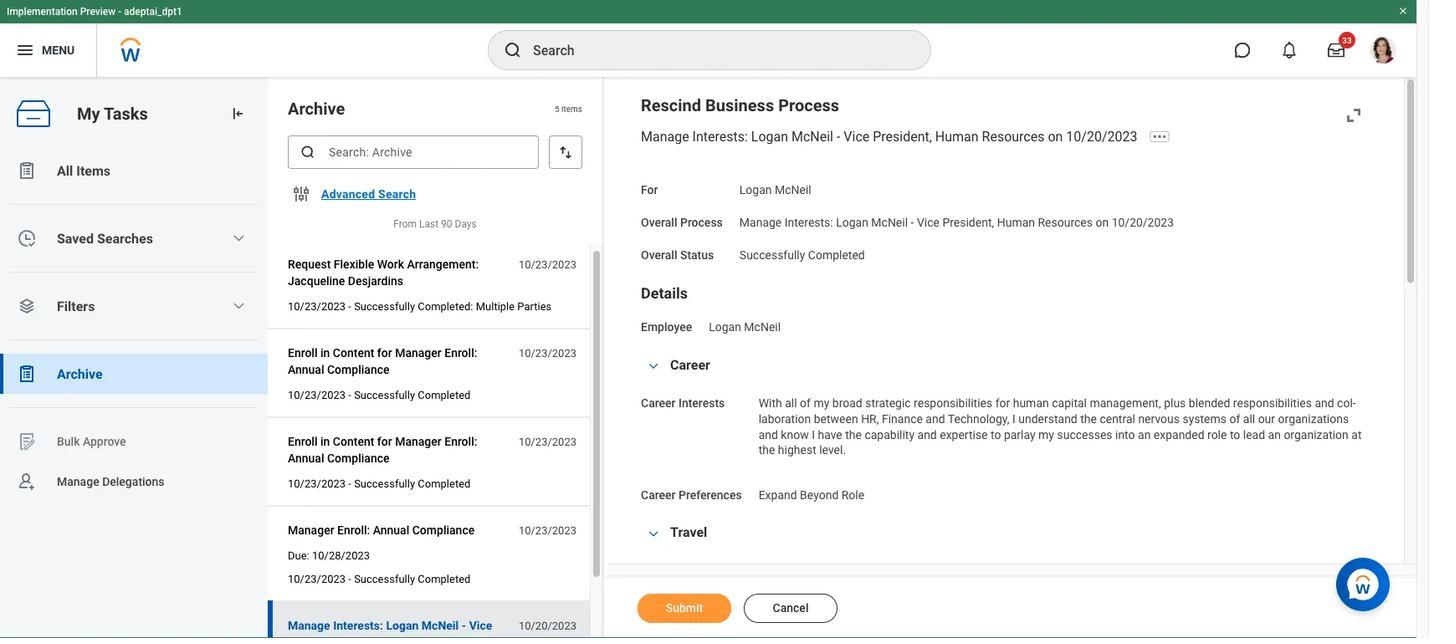 Task type: vqa. For each thing, say whether or not it's contained in the screenshot.
Manage inside the the My Tasks element
yes



Task type: locate. For each thing, give the bounding box(es) containing it.
my
[[814, 397, 830, 410], [1039, 428, 1055, 442]]

between
[[814, 412, 859, 426]]

manage down due:
[[288, 619, 330, 633]]

Search: Archive text field
[[288, 136, 539, 169]]

an right into on the bottom right of page
[[1138, 428, 1151, 442]]

10/23/2023 - successfully completed
[[288, 389, 471, 401], [288, 478, 471, 490], [288, 573, 471, 586]]

1 to from the left
[[991, 428, 1002, 442]]

and up expertise
[[926, 412, 946, 426]]

process right the business
[[779, 95, 840, 115]]

10/20/2023 inside item list element
[[519, 620, 577, 632]]

1 vertical spatial enroll in content for manager enroll: annual compliance
[[288, 435, 478, 465]]

manage up overall status element
[[740, 216, 782, 229]]

travel button
[[671, 525, 708, 541]]

0 horizontal spatial responsibilities
[[914, 397, 993, 410]]

adeptai_dpt1
[[124, 6, 182, 18]]

clipboard image up rename image in the left of the page
[[17, 364, 37, 384]]

0 horizontal spatial the
[[759, 444, 775, 458]]

1 vertical spatial content
[[333, 435, 374, 449]]

interests: down the business
[[693, 129, 748, 145]]

career for career interests
[[641, 397, 676, 410]]

perspective image
[[17, 296, 37, 316]]

1 horizontal spatial of
[[1230, 412, 1241, 426]]

0 horizontal spatial interests:
[[333, 619, 383, 633]]

2 an from the left
[[1269, 428, 1282, 442]]

enroll in content for manager enroll: annual compliance button down 10/23/2023 - successfully completed: multiple parties
[[288, 343, 510, 380]]

2 horizontal spatial vice
[[917, 216, 940, 229]]

i up parlay in the bottom of the page
[[1013, 412, 1016, 426]]

parties
[[518, 300, 552, 313]]

1 vertical spatial chevron down image
[[644, 529, 664, 541]]

1 vertical spatial process
[[681, 216, 723, 229]]

2 horizontal spatial interests:
[[785, 216, 833, 229]]

0 vertical spatial on
[[1048, 129, 1063, 145]]

laboration
[[759, 397, 1357, 426]]

archive inside button
[[57, 366, 103, 382]]

0 vertical spatial logan mcneil
[[740, 183, 812, 197]]

clipboard image for all items
[[17, 161, 37, 181]]

an down our
[[1269, 428, 1282, 442]]

responsibilities up our
[[1234, 397, 1313, 410]]

chevron down image
[[232, 300, 246, 313], [644, 529, 664, 541]]

2 vertical spatial human
[[344, 636, 382, 639]]

0 vertical spatial overall
[[641, 216, 678, 229]]

clipboard image left all
[[17, 161, 37, 181]]

0 vertical spatial in
[[321, 346, 330, 360]]

manage down bulk
[[57, 475, 99, 489]]

1 horizontal spatial on
[[1096, 216, 1109, 229]]

overall left status
[[641, 248, 678, 262]]

0 vertical spatial manager
[[395, 346, 442, 360]]

interests: inside manage interests: logan mcneil - vice president, human resources o
[[333, 619, 383, 633]]

2 overall from the top
[[641, 248, 678, 262]]

1 horizontal spatial chevron down image
[[644, 361, 664, 372]]

1 vertical spatial enroll:
[[445, 435, 478, 449]]

2 vertical spatial interests:
[[333, 619, 383, 633]]

1 vertical spatial overall
[[641, 248, 678, 262]]

0 vertical spatial chevron down image
[[232, 232, 246, 245]]

last
[[419, 218, 439, 230]]

chevron down image inside the travel group
[[644, 529, 664, 541]]

1 vertical spatial chevron down image
[[644, 361, 664, 372]]

10/28/2023
[[312, 550, 370, 562]]

0 horizontal spatial chevron down image
[[232, 232, 246, 245]]

mcneil
[[792, 129, 834, 145], [775, 183, 812, 197], [872, 216, 908, 229], [744, 321, 781, 334], [422, 619, 459, 633]]

1 vertical spatial enroll in content for manager enroll: annual compliance button
[[288, 432, 510, 469]]

delegations
[[102, 475, 165, 489]]

0 vertical spatial 10/23/2023 - successfully completed
[[288, 389, 471, 401]]

archive
[[288, 99, 345, 118], [57, 366, 103, 382]]

due:
[[288, 550, 310, 562]]

3 10/23/2023 - successfully completed from the top
[[288, 573, 471, 586]]

for
[[641, 183, 658, 197]]

1 vertical spatial resources
[[1038, 216, 1093, 229]]

list containing all items
[[0, 151, 268, 502]]

10/20/2023
[[1067, 129, 1138, 145], [1112, 216, 1174, 229], [519, 620, 577, 632]]

1 vertical spatial logan mcneil
[[709, 321, 781, 334]]

annual
[[288, 363, 324, 377], [288, 452, 324, 465], [373, 524, 410, 537]]

of down the "blended" in the right of the page
[[1230, 412, 1241, 426]]

manager enroll: annual compliance
[[288, 524, 475, 537]]

0 vertical spatial clipboard image
[[17, 161, 37, 181]]

expand beyond role
[[759, 489, 865, 503]]

0 horizontal spatial to
[[991, 428, 1002, 442]]

1 vertical spatial president,
[[943, 216, 995, 229]]

enroll in content for manager enroll: annual compliance button up manager enroll: annual compliance button
[[288, 432, 510, 469]]

logan mcneil up 'career' button
[[709, 321, 781, 334]]

jacqueline
[[288, 274, 345, 288]]

1 overall from the top
[[641, 216, 678, 229]]

responsibilities up technology,
[[914, 397, 993, 410]]

president, inside manage interests: logan mcneil - vice president, human resources o
[[288, 636, 341, 639]]

overall
[[641, 216, 678, 229], [641, 248, 678, 262]]

2 enroll from the top
[[288, 435, 318, 449]]

blended
[[1189, 397, 1231, 410]]

2 vertical spatial annual
[[373, 524, 410, 537]]

0 vertical spatial archive
[[288, 99, 345, 118]]

2 horizontal spatial human
[[998, 216, 1035, 229]]

to right role
[[1230, 428, 1241, 442]]

interests: up overall status element
[[785, 216, 833, 229]]

1 in from the top
[[321, 346, 330, 360]]

manage interests: logan mcneil - vice president, human resources on 10/20/2023 element
[[641, 129, 1148, 145], [740, 212, 1174, 229]]

search image
[[300, 144, 316, 161]]

vice inside manage interests: logan mcneil - vice president, human resources o
[[469, 619, 493, 633]]

1 horizontal spatial to
[[1230, 428, 1241, 442]]

1 horizontal spatial chevron down image
[[644, 529, 664, 541]]

0 vertical spatial human
[[936, 129, 979, 145]]

1 horizontal spatial responsibilities
[[1234, 397, 1313, 410]]

search image
[[503, 40, 523, 60]]

and down finance
[[918, 428, 937, 442]]

0 vertical spatial vice
[[844, 129, 870, 145]]

2 vertical spatial president,
[[288, 636, 341, 639]]

enroll
[[288, 346, 318, 360], [288, 435, 318, 449]]

my down "understand" at the bottom of page
[[1039, 428, 1055, 442]]

vice for rescind business process
[[844, 129, 870, 145]]

enroll in content for manager enroll: annual compliance button
[[288, 343, 510, 380], [288, 432, 510, 469]]

for
[[377, 346, 392, 360], [996, 397, 1011, 410], [377, 435, 392, 449]]

the
[[1081, 412, 1097, 426], [759, 444, 775, 458]]

process up status
[[681, 216, 723, 229]]

career preferences
[[641, 489, 742, 503]]

1 horizontal spatial vice
[[844, 129, 870, 145]]

1 vertical spatial human
[[998, 216, 1035, 229]]

manage interests: logan mcneil - vice president, human resources o
[[288, 619, 493, 639]]

configure image
[[291, 184, 311, 204]]

2 in from the top
[[321, 435, 330, 449]]

overall down for
[[641, 216, 678, 229]]

fullscreen image
[[1344, 105, 1364, 126]]

tasks
[[104, 104, 148, 124]]

1 vertical spatial manage interests: logan mcneil - vice president, human resources on 10/20/2023
[[740, 216, 1174, 229]]

human inside manage interests: logan mcneil - vice president, human resources o
[[344, 636, 382, 639]]

0 vertical spatial enroll in content for manager enroll: annual compliance
[[288, 346, 478, 377]]

manager
[[395, 346, 442, 360], [395, 435, 442, 449], [288, 524, 334, 537]]

an
[[1138, 428, 1151, 442], [1269, 428, 1282, 442]]

broad
[[833, 397, 863, 410]]

2 vertical spatial for
[[377, 435, 392, 449]]

career up travel button
[[641, 489, 676, 503]]

1 horizontal spatial human
[[936, 129, 979, 145]]

logan inside manage interests: logan mcneil - vice president, human resources o
[[386, 619, 419, 633]]

1 clipboard image from the top
[[17, 161, 37, 181]]

2 clipboard image from the top
[[17, 364, 37, 384]]

justify image
[[15, 40, 35, 60]]

and left know
[[759, 428, 778, 442]]

travel
[[671, 525, 708, 541]]

in
[[321, 346, 330, 360], [321, 435, 330, 449]]

advanced search button
[[315, 177, 423, 211]]

1 horizontal spatial my
[[1039, 428, 1055, 442]]

all up lead
[[1244, 412, 1256, 426]]

2 content from the top
[[333, 435, 374, 449]]

all items button
[[0, 151, 268, 191]]

0 vertical spatial enroll
[[288, 346, 318, 360]]

2 vertical spatial 10/20/2023
[[519, 620, 577, 632]]

0 horizontal spatial my
[[814, 397, 830, 410]]

2 to from the left
[[1230, 428, 1241, 442]]

2 vertical spatial vice
[[469, 619, 493, 633]]

resources
[[982, 129, 1045, 145], [1038, 216, 1093, 229], [385, 636, 441, 639]]

1 vertical spatial for
[[996, 397, 1011, 410]]

human for rescind business process
[[936, 129, 979, 145]]

clipboard image
[[17, 161, 37, 181], [17, 364, 37, 384]]

president, for rescind business process
[[873, 129, 932, 145]]

- inside manage interests: logan mcneil - vice president, human resources o
[[462, 619, 466, 633]]

sort image
[[558, 144, 574, 161]]

logan mcneil element up 'career' button
[[709, 317, 781, 334]]

annual inside button
[[373, 524, 410, 537]]

2 horizontal spatial president,
[[943, 216, 995, 229]]

0 horizontal spatial vice
[[469, 619, 493, 633]]

career up career interests at the bottom
[[671, 357, 711, 373]]

manage inside manage interests: logan mcneil - vice president, human resources o
[[288, 619, 330, 633]]

resources inside manage interests: logan mcneil - vice president, human resources o
[[385, 636, 441, 639]]

the left highest
[[759, 444, 775, 458]]

1 horizontal spatial president,
[[873, 129, 932, 145]]

0 horizontal spatial on
[[1048, 129, 1063, 145]]

i left have at bottom right
[[812, 428, 815, 442]]

10/20/2023 for rescind business process
[[1067, 129, 1138, 145]]

enroll in content for manager enroll: annual compliance
[[288, 346, 478, 377], [288, 435, 478, 465]]

0 vertical spatial enroll:
[[445, 346, 478, 360]]

0 horizontal spatial archive
[[57, 366, 103, 382]]

1 horizontal spatial i
[[1013, 412, 1016, 426]]

clock check image
[[17, 229, 37, 249]]

1 enroll in content for manager enroll: annual compliance button from the top
[[288, 343, 510, 380]]

filters
[[57, 298, 95, 314]]

0 vertical spatial process
[[779, 95, 840, 115]]

2 vertical spatial enroll:
[[337, 524, 370, 537]]

2 vertical spatial resources
[[385, 636, 441, 639]]

2 vertical spatial career
[[641, 489, 676, 503]]

enroll in content for manager enroll: annual compliance up manager enroll: annual compliance
[[288, 435, 478, 465]]

successfully inside overall status element
[[740, 248, 806, 262]]

archive up search image
[[288, 99, 345, 118]]

career left interests
[[641, 397, 676, 410]]

the up successes
[[1081, 412, 1097, 426]]

human
[[936, 129, 979, 145], [998, 216, 1035, 229], [344, 636, 382, 639]]

0 horizontal spatial human
[[344, 636, 382, 639]]

overall status
[[641, 248, 714, 262]]

rescind business process
[[641, 95, 840, 115]]

cancel button
[[744, 594, 838, 624]]

1 vertical spatial enroll
[[288, 435, 318, 449]]

of up know
[[800, 397, 811, 410]]

1 10/23/2023 - successfully completed from the top
[[288, 389, 471, 401]]

logan mcneil element for employee
[[709, 317, 781, 334]]

1 vertical spatial manage interests: logan mcneil - vice president, human resources on 10/20/2023 element
[[740, 212, 1174, 229]]

interests:
[[693, 129, 748, 145], [785, 216, 833, 229], [333, 619, 383, 633]]

0 vertical spatial logan mcneil element
[[740, 180, 812, 197]]

highest
[[778, 444, 817, 458]]

completed inside overall status element
[[808, 248, 865, 262]]

president, for overall process
[[943, 216, 995, 229]]

chevron down image inside "filters" dropdown button
[[232, 300, 246, 313]]

interests: down 10/28/2023
[[333, 619, 383, 633]]

0 vertical spatial all
[[785, 397, 797, 410]]

1 vertical spatial annual
[[288, 452, 324, 465]]

1 vertical spatial all
[[1244, 412, 1256, 426]]

1 vertical spatial 10/20/2023
[[1112, 216, 1174, 229]]

0 vertical spatial resources
[[982, 129, 1045, 145]]

0 horizontal spatial process
[[681, 216, 723, 229]]

1 horizontal spatial the
[[1081, 412, 1097, 426]]

1 vertical spatial in
[[321, 435, 330, 449]]

2 enroll in content for manager enroll: annual compliance button from the top
[[288, 432, 510, 469]]

enroll in content for manager enroll: annual compliance down 10/23/2023 - successfully completed: multiple parties
[[288, 346, 478, 377]]

0 vertical spatial my
[[814, 397, 830, 410]]

1 vertical spatial career
[[641, 397, 676, 410]]

0 vertical spatial i
[[1013, 412, 1016, 426]]

archive down filters in the left top of the page
[[57, 366, 103, 382]]

and
[[1315, 397, 1335, 410], [926, 412, 946, 426], [759, 428, 778, 442], [918, 428, 937, 442]]

list
[[0, 151, 268, 502]]

my tasks element
[[0, 77, 268, 639]]

to
[[991, 428, 1002, 442], [1230, 428, 1241, 442]]

logan mcneil element up overall status element
[[740, 180, 812, 197]]

on for overall process
[[1096, 216, 1109, 229]]

1 vertical spatial i
[[812, 428, 815, 442]]

to down technology,
[[991, 428, 1002, 442]]

clipboard image inside the all items button
[[17, 161, 37, 181]]

logan mcneil for for
[[740, 183, 812, 197]]

all right with
[[785, 397, 797, 410]]

1 vertical spatial 10/23/2023 - successfully completed
[[288, 478, 471, 490]]

enroll:
[[445, 346, 478, 360], [445, 435, 478, 449], [337, 524, 370, 537]]

0 horizontal spatial of
[[800, 397, 811, 410]]

33 button
[[1318, 32, 1356, 69]]

content
[[333, 346, 374, 360], [333, 435, 374, 449]]

0 horizontal spatial all
[[785, 397, 797, 410]]

my up 'between'
[[814, 397, 830, 410]]

0 vertical spatial president,
[[873, 129, 932, 145]]

arrangement:
[[407, 257, 479, 271]]

1 vertical spatial logan mcneil element
[[709, 317, 781, 334]]

systems
[[1183, 412, 1227, 426]]

chevron down image
[[232, 232, 246, 245], [644, 361, 664, 372]]

1 vertical spatial archive
[[57, 366, 103, 382]]

0 vertical spatial manage interests: logan mcneil - vice president, human resources on 10/20/2023
[[641, 129, 1138, 145]]

logan mcneil element
[[740, 180, 812, 197], [709, 317, 781, 334]]

logan mcneil up overall status element
[[740, 183, 812, 197]]

0 horizontal spatial chevron down image
[[232, 300, 246, 313]]

management,
[[1090, 397, 1162, 410]]

employee
[[641, 321, 692, 334]]

1 vertical spatial interests:
[[785, 216, 833, 229]]

0 vertical spatial manage interests: logan mcneil - vice president, human resources on 10/20/2023 element
[[641, 129, 1148, 145]]

clipboard image inside archive button
[[17, 364, 37, 384]]

president,
[[873, 129, 932, 145], [943, 216, 995, 229], [288, 636, 341, 639]]

1 vertical spatial on
[[1096, 216, 1109, 229]]

saved searches button
[[0, 218, 268, 259]]

logan mcneil
[[740, 183, 812, 197], [709, 321, 781, 334]]

2 vertical spatial 10/23/2023 - successfully completed
[[288, 573, 471, 586]]

5
[[555, 104, 560, 114]]

bulk approve link
[[0, 422, 268, 462]]

on
[[1048, 129, 1063, 145], [1096, 216, 1109, 229]]

1 an from the left
[[1138, 428, 1151, 442]]

manage delegations
[[57, 475, 165, 489]]



Task type: describe. For each thing, give the bounding box(es) containing it.
level.
[[820, 444, 846, 458]]

finance
[[882, 412, 923, 426]]

enroll: inside button
[[337, 524, 370, 537]]

central
[[1100, 412, 1136, 426]]

2 enroll in content for manager enroll: annual compliance from the top
[[288, 435, 478, 465]]

1 responsibilities from the left
[[914, 397, 993, 410]]

travel group
[[641, 525, 1371, 639]]

menu button
[[0, 23, 96, 77]]

career for career
[[671, 357, 711, 373]]

lead
[[1244, 428, 1266, 442]]

request flexible work arrangement: jacqueline desjardins button
[[288, 255, 510, 291]]

career button
[[671, 357, 711, 373]]

understand
[[1019, 412, 1078, 426]]

implementation
[[7, 6, 78, 18]]

details
[[641, 285, 688, 303]]

desjardins
[[348, 274, 404, 288]]

manage down rescind
[[641, 129, 689, 145]]

on for rescind business process
[[1048, 129, 1063, 145]]

with all of my broad strategic responsibilities for human capital management, plus blended responsibilities and col laboration between hr, finance and technology, i understand the central nervous systems of all our organizations and know i have the capability and expertise to parlay my successes into an expanded role to lead an organization at the highest level.
[[759, 397, 1365, 458]]

close environment banner image
[[1399, 6, 1409, 16]]

33
[[1343, 35, 1353, 45]]

menu banner
[[0, 0, 1417, 77]]

career for career preferences
[[641, 489, 676, 503]]

manage interests: logan mcneil - vice president, human resources on 10/20/2023 for overall process
[[740, 216, 1174, 229]]

human
[[1013, 397, 1049, 410]]

manage delegations link
[[0, 462, 268, 502]]

logan mcneil element for for
[[740, 180, 812, 197]]

mcneil inside manage interests: logan mcneil - vice president, human resources o
[[422, 619, 459, 633]]

0 vertical spatial for
[[377, 346, 392, 360]]

manage interests: logan mcneil - vice president, human resources on 10/20/2023 element for overall process
[[740, 212, 1174, 229]]

completed:
[[418, 300, 473, 313]]

from
[[394, 218, 417, 230]]

chevron down image inside the career group
[[644, 361, 664, 372]]

overall for overall status
[[641, 248, 678, 262]]

flexible
[[334, 257, 374, 271]]

request
[[288, 257, 331, 271]]

user plus image
[[17, 472, 37, 492]]

expanded
[[1154, 428, 1205, 442]]

0 vertical spatial compliance
[[327, 363, 390, 377]]

all items
[[57, 163, 111, 179]]

0 vertical spatial the
[[1081, 412, 1097, 426]]

col
[[1338, 397, 1357, 410]]

overall status element
[[740, 238, 865, 263]]

0 vertical spatial annual
[[288, 363, 324, 377]]

manager inside manager enroll: annual compliance button
[[288, 524, 334, 537]]

nervous
[[1139, 412, 1180, 426]]

our
[[1259, 412, 1276, 426]]

human for overall process
[[998, 216, 1035, 229]]

implementation preview -   adeptai_dpt1
[[7, 6, 182, 18]]

2 responsibilities from the left
[[1234, 397, 1313, 410]]

overall for overall process
[[641, 216, 678, 229]]

1 vertical spatial my
[[1039, 428, 1055, 442]]

cancel
[[773, 602, 809, 616]]

1 horizontal spatial process
[[779, 95, 840, 115]]

- inside menu banner
[[118, 6, 121, 18]]

10/20/2023 for overall process
[[1112, 216, 1174, 229]]

1 content from the top
[[333, 346, 374, 360]]

5 items
[[555, 104, 583, 114]]

expertise
[[940, 428, 988, 442]]

90
[[441, 218, 453, 230]]

capital
[[1052, 397, 1087, 410]]

successfully completed
[[740, 248, 865, 262]]

clipboard image for archive
[[17, 364, 37, 384]]

2 10/23/2023 - successfully completed from the top
[[288, 478, 471, 490]]

1 horizontal spatial all
[[1244, 412, 1256, 426]]

bulk approve
[[57, 435, 126, 449]]

organization
[[1284, 428, 1349, 442]]

item list element
[[268, 77, 604, 639]]

into
[[1116, 428, 1136, 442]]

manage interests: logan mcneil - vice president, human resources o button
[[288, 616, 510, 639]]

vice for overall process
[[917, 216, 940, 229]]

1 vertical spatial manager
[[395, 435, 442, 449]]

the capability
[[846, 428, 915, 442]]

my tasks
[[77, 104, 148, 124]]

Search Workday  search field
[[533, 32, 897, 69]]

parlay
[[1004, 428, 1036, 442]]

expand
[[759, 489, 797, 503]]

technology,
[[948, 412, 1010, 426]]

career interests
[[641, 397, 725, 410]]

submit button
[[638, 594, 732, 624]]

interests: for process
[[785, 216, 833, 229]]

role
[[842, 489, 865, 503]]

logan mcneil for employee
[[709, 321, 781, 334]]

searches
[[97, 231, 153, 247]]

items
[[76, 163, 111, 179]]

notifications large image
[[1282, 42, 1298, 59]]

approve
[[83, 435, 126, 449]]

request flexible work arrangement: jacqueline desjardins
[[288, 257, 479, 288]]

transformation import image
[[229, 105, 246, 122]]

work
[[377, 257, 404, 271]]

role
[[1208, 428, 1228, 442]]

saved searches
[[57, 231, 153, 247]]

manage inside list
[[57, 475, 99, 489]]

archive button
[[0, 354, 268, 394]]

and up organizations
[[1315, 397, 1335, 410]]

interests: for business
[[693, 129, 748, 145]]

advanced
[[321, 187, 375, 201]]

my
[[77, 104, 100, 124]]

resources for rescind business process
[[982, 129, 1045, 145]]

1 vertical spatial compliance
[[327, 452, 390, 465]]

manage interests: logan mcneil - vice president, human resources on 10/20/2023 element for rescind business process
[[641, 129, 1148, 145]]

saved
[[57, 231, 94, 247]]

all
[[57, 163, 73, 179]]

at
[[1352, 428, 1362, 442]]

archive inside item list element
[[288, 99, 345, 118]]

manager enroll: annual compliance button
[[288, 521, 482, 541]]

interests
[[679, 397, 725, 410]]

expand beyond role element
[[759, 485, 865, 503]]

for inside the with all of my broad strategic responsibilities for human capital management, plus blended responsibilities and col laboration between hr, finance and technology, i understand the central nervous systems of all our organizations and know i have the capability and expertise to parlay my successes into an expanded role to lead an organization at the highest level.
[[996, 397, 1011, 410]]

1 enroll from the top
[[288, 346, 318, 360]]

status
[[681, 248, 714, 262]]

multiple
[[476, 300, 515, 313]]

preferences
[[679, 489, 742, 503]]

advanced search
[[321, 187, 416, 201]]

preview
[[80, 6, 116, 18]]

inbox large image
[[1328, 42, 1345, 59]]

0 vertical spatial of
[[800, 397, 811, 410]]

rescind
[[641, 95, 702, 115]]

resources for overall process
[[1038, 216, 1093, 229]]

know
[[781, 428, 809, 442]]

plus
[[1165, 397, 1186, 410]]

1 vertical spatial the
[[759, 444, 775, 458]]

with
[[759, 397, 782, 410]]

days
[[455, 218, 477, 230]]

compliance inside button
[[412, 524, 475, 537]]

filters button
[[0, 286, 268, 326]]

items
[[562, 104, 583, 114]]

profile logan mcneil image
[[1370, 37, 1397, 67]]

organizations
[[1279, 412, 1350, 426]]

beyond
[[800, 489, 839, 503]]

manage interests: logan mcneil - vice president, human resources on 10/20/2023 for rescind business process
[[641, 129, 1138, 145]]

search
[[378, 187, 416, 201]]

due: 10/28/2023
[[288, 550, 370, 562]]

business
[[706, 95, 774, 115]]

bulk
[[57, 435, 80, 449]]

rename image
[[17, 432, 37, 452]]

1 vertical spatial of
[[1230, 412, 1241, 426]]

career group
[[641, 356, 1371, 505]]

hr,
[[861, 412, 879, 426]]

1 enroll in content for manager enroll: annual compliance from the top
[[288, 346, 478, 377]]

successes
[[1058, 428, 1113, 442]]

strategic
[[866, 397, 911, 410]]

chevron down image inside 'saved searches' dropdown button
[[232, 232, 246, 245]]



